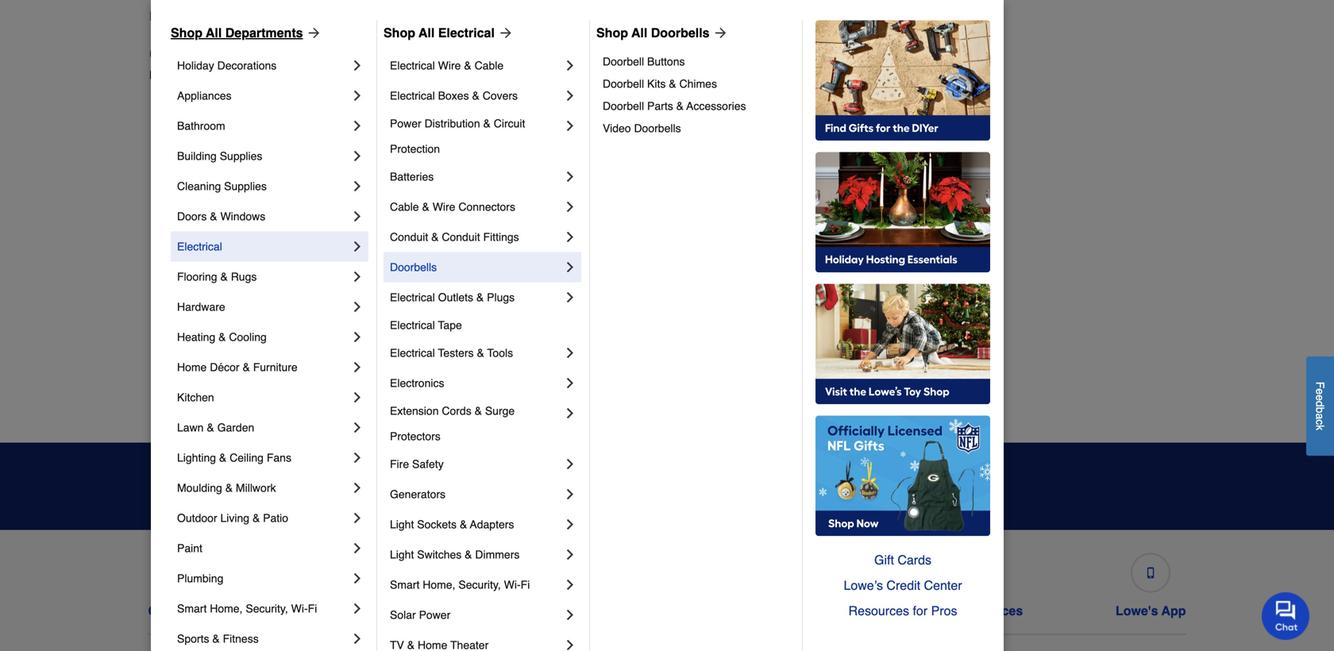 Task type: describe. For each thing, give the bounding box(es) containing it.
c
[[1314, 420, 1327, 425]]

1 vertical spatial power
[[419, 609, 451, 621]]

f e e d b a c k button
[[1307, 357, 1334, 456]]

inspiration
[[418, 468, 515, 489]]

lowe's inside city directory lowe's stores in new jersey
[[149, 69, 184, 81]]

find gifts for the diyer. image
[[816, 20, 990, 141]]

chevron right image for light sockets & adapters
[[562, 517, 578, 532]]

1 horizontal spatial smart
[[390, 579, 420, 591]]

all for doorbells
[[632, 25, 648, 40]]

cleaning
[[177, 180, 221, 193]]

doors
[[177, 210, 207, 223]]

dimmers
[[475, 548, 520, 561]]

sign up button
[[878, 465, 978, 508]]

lawnside link
[[421, 340, 468, 355]]

lowe's for lowe's app
[[1116, 604, 1158, 618]]

moulding
[[177, 482, 222, 494]]

shop all electrical link
[[384, 23, 514, 42]]

1 vertical spatial smart
[[177, 602, 207, 615]]

shop for shop all doorbells
[[596, 25, 628, 40]]

doorbell for doorbell parts & accessories
[[603, 100, 644, 112]]

got
[[524, 493, 541, 505]]

turnersville link
[[939, 308, 996, 324]]

credit for lowe's
[[887, 578, 921, 593]]

center for lowe's credit center
[[924, 578, 962, 593]]

doorbell for doorbell kits & chimes
[[603, 77, 644, 90]]

jersey city link
[[421, 308, 476, 324]]

chevron right image for conduit & conduit fittings
[[562, 229, 578, 245]]

1 vertical spatial fi
[[308, 602, 317, 615]]

doorbells inside video doorbells 'link'
[[634, 122, 681, 135]]

light for light sockets & adapters
[[390, 518, 414, 531]]

directory
[[191, 43, 274, 65]]

solar
[[390, 609, 416, 621]]

0 horizontal spatial a
[[180, 9, 187, 23]]

electrical for electrical boxes & covers
[[390, 89, 435, 102]]

installation
[[900, 604, 967, 618]]

delran
[[162, 214, 195, 227]]

garden
[[217, 421, 254, 434]]

doorbell for doorbell buttons
[[603, 55, 644, 68]]

us
[[199, 604, 215, 618]]

chevron right image for appliances
[[349, 88, 365, 104]]

all for departments
[[206, 25, 222, 40]]

installation services link
[[900, 547, 1023, 619]]

flooring & rugs link
[[177, 262, 349, 292]]

chevron right image for electrical
[[349, 239, 365, 254]]

& right décor
[[243, 361, 250, 374]]

electrical testers & tools link
[[390, 338, 562, 368]]

home décor & furniture
[[177, 361, 298, 374]]

shop all doorbells link
[[596, 23, 729, 42]]

center for lowe's credit center
[[606, 604, 647, 618]]

chevron right image for heating & cooling
[[349, 329, 365, 345]]

chevron right image for hardware
[[349, 299, 365, 315]]

light sockets & adapters
[[390, 518, 514, 531]]

butler link
[[162, 181, 191, 197]]

power inside 'power distribution & circuit protection'
[[390, 117, 421, 130]]

lowe's credit center
[[844, 578, 962, 593]]

eatontown link
[[162, 340, 215, 355]]

princeton
[[939, 151, 986, 163]]

& down the batteries
[[422, 200, 430, 213]]

& down rutherford
[[219, 331, 226, 343]]

chevron right image for outdoor living & patio
[[349, 510, 365, 526]]

2 conduit from the left
[[442, 231, 480, 243]]

holiday decorations
[[177, 59, 277, 72]]

solar power
[[390, 609, 451, 621]]

chevron right image for kitchen
[[349, 389, 365, 405]]

appliances
[[177, 89, 232, 102]]

river
[[968, 278, 994, 290]]

resources
[[849, 604, 909, 618]]

home
[[177, 361, 207, 374]]

& up holmdel link
[[431, 231, 439, 243]]

east brunswick link
[[162, 276, 238, 292]]

outlets
[[438, 291, 473, 304]]

lowe's credit center link
[[816, 573, 990, 598]]

credit for lowe's
[[566, 604, 603, 618]]

patio
[[263, 512, 288, 525]]

manchester
[[680, 119, 738, 131]]

chevron right image for doors & windows
[[349, 208, 365, 224]]

store
[[190, 9, 223, 23]]

1 horizontal spatial gift
[[874, 553, 894, 567]]

1 conduit from the left
[[390, 231, 428, 243]]

protectors
[[390, 430, 441, 443]]

chevron right image for fire safety
[[562, 456, 578, 472]]

fire
[[390, 458, 409, 471]]

status
[[388, 604, 427, 618]]

voorhees
[[939, 373, 986, 386]]

chevron right image for extension cords & surge protectors
[[562, 405, 578, 421]]

bathroom
[[177, 119, 225, 132]]

0 horizontal spatial gift cards link
[[739, 547, 808, 619]]

union
[[939, 341, 968, 354]]

1 horizontal spatial gift cards
[[874, 553, 932, 567]]

resources for pros
[[849, 604, 957, 618]]

extension cords & surge protectors
[[390, 405, 518, 443]]

holiday
[[177, 59, 214, 72]]

kits
[[647, 77, 666, 90]]

piscataway
[[939, 119, 995, 131]]

doorbell buttons link
[[603, 50, 791, 73]]

chat invite button image
[[1262, 592, 1310, 640]]

tools
[[487, 347, 513, 359]]

smart home, security, wi-fi for leftmost smart home, security, wi-fi link
[[177, 602, 317, 615]]

1 horizontal spatial fi
[[521, 579, 530, 591]]

conduit & conduit fittings link
[[390, 222, 562, 252]]

new inside city directory lowe's stores in new jersey
[[234, 69, 256, 81]]

cooling
[[229, 331, 267, 343]]

chevron right image for smart home, security, wi-fi
[[562, 577, 578, 593]]

windows
[[220, 210, 265, 223]]

power distribution & circuit protection
[[390, 117, 528, 155]]

stores
[[187, 69, 219, 81]]

city inside city directory lowe's stores in new jersey
[[149, 43, 185, 65]]

electrical up the flooring
[[177, 240, 222, 253]]

& left 'millwork' on the left bottom of the page
[[225, 482, 233, 494]]

lighting
[[177, 451, 216, 464]]

k
[[1314, 425, 1327, 431]]

doorbells link
[[390, 252, 562, 282]]

plumbing link
[[177, 563, 349, 594]]

electrical for electrical wire & cable
[[390, 59, 435, 72]]

building
[[177, 150, 217, 162]]

security, for leftmost smart home, security, wi-fi link
[[246, 602, 288, 615]]

0 horizontal spatial gift
[[743, 604, 765, 618]]

& right the doors
[[210, 210, 217, 223]]

chevron right image for lighting & ceiling fans
[[349, 450, 365, 466]]

lowe's credit center
[[520, 604, 647, 618]]

parts
[[647, 100, 673, 112]]

chevron right image for power distribution & circuit protection
[[562, 118, 578, 134]]

& right kits
[[669, 77, 676, 90]]

cable inside cable & wire connectors link
[[390, 200, 419, 213]]

cable & wire connectors
[[390, 200, 515, 213]]

faq
[[231, 604, 258, 618]]

plugs
[[487, 291, 515, 304]]

lawn & garden link
[[177, 413, 349, 443]]

doorbell kits & chimes
[[603, 77, 717, 90]]

doorbells inside doorbells 'link'
[[390, 261, 437, 274]]

fire safety
[[390, 458, 444, 471]]

chevron right image for plumbing
[[349, 571, 365, 586]]

1 vertical spatial city
[[457, 309, 476, 322]]

light for light switches & dimmers
[[390, 548, 414, 561]]

east rutherford
[[162, 309, 240, 322]]

building supplies
[[177, 150, 262, 162]]

& right sports
[[212, 633, 220, 645]]

moulding & millwork link
[[177, 473, 349, 503]]

deptford link
[[162, 244, 205, 260]]

brunswick
[[187, 278, 238, 290]]

generators link
[[390, 479, 562, 509]]

east for east rutherford
[[162, 309, 184, 322]]



Task type: vqa. For each thing, say whether or not it's contained in the screenshot.
the 'bulbs'
no



Task type: locate. For each thing, give the bounding box(es) containing it.
1 horizontal spatial jersey
[[371, 9, 409, 23]]

1 horizontal spatial lowe's
[[520, 604, 563, 618]]

& right parts
[[676, 100, 684, 112]]

find a store
[[149, 9, 223, 23]]

smart home, security, wi-fi link down "light switches & dimmers" on the left bottom
[[390, 570, 562, 600]]

0 vertical spatial wi-
[[504, 579, 521, 591]]

1 horizontal spatial smart home, security, wi-fi
[[390, 579, 530, 591]]

1 arrow right image from the left
[[303, 25, 322, 41]]

jersey city
[[421, 309, 476, 322]]

gift cards
[[874, 553, 932, 567], [743, 604, 804, 618]]

1 vertical spatial wi-
[[291, 602, 308, 615]]

customer care image
[[197, 567, 208, 579]]

0 vertical spatial new
[[342, 9, 368, 23]]

& inside 'power distribution & circuit protection'
[[483, 117, 491, 130]]

0 vertical spatial smart home, security, wi-fi
[[390, 579, 530, 591]]

doorbell inside doorbell parts & accessories link
[[603, 100, 644, 112]]

sign up form
[[641, 465, 978, 508]]

new inside button
[[342, 9, 368, 23]]

1 horizontal spatial credit
[[887, 578, 921, 593]]

for
[[913, 604, 928, 618]]

chevron right image for moulding & millwork
[[349, 480, 365, 496]]

0 vertical spatial security,
[[459, 579, 501, 591]]

1 all from the left
[[206, 25, 222, 40]]

chevron right image for smart home, security, wi-fi
[[349, 601, 365, 617]]

a inside button
[[1314, 413, 1327, 420]]

contact
[[148, 604, 195, 618]]

installation services
[[900, 604, 1023, 618]]

0 vertical spatial smart
[[390, 579, 420, 591]]

smart home, security, wi-fi up fitness
[[177, 602, 317, 615]]

home décor & furniture link
[[177, 352, 349, 382]]

shop down find a store
[[171, 25, 203, 40]]

conduit up holmdel
[[442, 231, 480, 243]]

distribution
[[425, 117, 480, 130]]

doors & windows
[[177, 210, 265, 223]]

1 horizontal spatial new
[[342, 9, 368, 23]]

2 e from the top
[[1314, 395, 1327, 401]]

wi- for chevron right icon related to smart home, security, wi-fi
[[291, 602, 308, 615]]

batteries
[[390, 170, 434, 183]]

0 horizontal spatial security,
[[246, 602, 288, 615]]

in
[[222, 69, 231, 81]]

smart home, security, wi-fi link up fitness
[[177, 594, 349, 624]]

fire safety link
[[390, 449, 562, 479]]

chevron right image
[[562, 58, 578, 73], [562, 88, 578, 104], [349, 148, 365, 164], [562, 199, 578, 215], [562, 229, 578, 245], [349, 269, 365, 285], [562, 289, 578, 305], [562, 345, 578, 361], [349, 359, 365, 375], [562, 375, 578, 391], [349, 389, 365, 405], [562, 405, 578, 421], [349, 480, 365, 496], [562, 486, 578, 502], [349, 510, 365, 526], [562, 517, 578, 532], [349, 571, 365, 586], [349, 601, 365, 617], [562, 637, 578, 651]]

1 vertical spatial new
[[234, 69, 256, 81]]

video doorbells
[[603, 122, 681, 135]]

electrical inside electrical testers & tools link
[[390, 347, 435, 359]]

chevron right image for light switches & dimmers
[[562, 547, 578, 563]]

security,
[[459, 579, 501, 591], [246, 602, 288, 615]]

2 doorbell from the top
[[603, 77, 644, 90]]

1 horizontal spatial conduit
[[442, 231, 480, 243]]

0 horizontal spatial conduit
[[390, 231, 428, 243]]

supplies for building supplies
[[220, 150, 262, 162]]

rutherford
[[187, 309, 240, 322]]

security, down the light switches & dimmers link
[[459, 579, 501, 591]]

cleaning supplies
[[177, 180, 267, 193]]

1 vertical spatial smart home, security, wi-fi
[[177, 602, 317, 615]]

1 shop from the left
[[171, 25, 203, 40]]

0 vertical spatial center
[[924, 578, 962, 593]]

electrical down howell
[[390, 291, 435, 304]]

1 e from the top
[[1314, 389, 1327, 395]]

jersey
[[371, 9, 409, 23], [259, 69, 292, 81], [421, 309, 454, 322]]

fi left the "order"
[[308, 602, 317, 615]]

turnersville
[[939, 309, 996, 322]]

covers
[[483, 89, 518, 102]]

1 horizontal spatial arrow right image
[[495, 25, 514, 41]]

1 horizontal spatial center
[[924, 578, 962, 593]]

1 horizontal spatial cards
[[898, 553, 932, 567]]

3 doorbell from the top
[[603, 100, 644, 112]]

visit the lowe's toy shop. image
[[816, 284, 990, 405]]

electronics link
[[390, 368, 562, 398]]

0 horizontal spatial wi-
[[291, 602, 308, 615]]

doorbell inside doorbell buttons link
[[603, 55, 644, 68]]

3 all from the left
[[632, 25, 648, 40]]

all down store
[[206, 25, 222, 40]]

shop inside shop all electrical link
[[384, 25, 415, 40]]

chevron right image for batteries
[[562, 169, 578, 185]]

gift
[[874, 553, 894, 567], [743, 604, 765, 618]]

east rutherford link
[[162, 308, 240, 324]]

order
[[350, 604, 385, 618]]

1 horizontal spatial smart home, security, wi-fi link
[[390, 570, 562, 600]]

chevron right image for sports & fitness
[[349, 631, 365, 647]]

wire up conduit & conduit fittings
[[433, 200, 455, 213]]

union link
[[939, 340, 968, 355]]

holiday hosting essentials. image
[[816, 152, 990, 273]]

lowe's for lowe's credit center
[[520, 604, 563, 618]]

adapters
[[470, 518, 514, 531]]

& left patio on the left bottom of the page
[[253, 512, 260, 525]]

0 vertical spatial wire
[[438, 59, 461, 72]]

all
[[206, 25, 222, 40], [419, 25, 435, 40], [632, 25, 648, 40]]

chevron right image for paint
[[349, 540, 365, 556]]

wire up boxes
[[438, 59, 461, 72]]

0 horizontal spatial cable
[[390, 200, 419, 213]]

moulding & millwork
[[177, 482, 276, 494]]

0 horizontal spatial cards
[[768, 604, 804, 618]]

1 vertical spatial cable
[[390, 200, 419, 213]]

arrow right image inside shop all doorbells link
[[710, 25, 729, 41]]

shop all doorbells
[[596, 25, 710, 40]]

0 horizontal spatial smart home, security, wi-fi
[[177, 602, 317, 615]]

doorbell down doorbell buttons
[[603, 77, 644, 90]]

order status link
[[350, 547, 427, 619]]

chevron right image for electronics
[[562, 375, 578, 391]]

smart
[[390, 579, 420, 591], [177, 602, 207, 615]]

shop for shop all electrical
[[384, 25, 415, 40]]

buttons
[[647, 55, 685, 68]]

electrical left boxes
[[390, 89, 435, 102]]

2 horizontal spatial lowe's
[[1116, 604, 1158, 618]]

electronics
[[390, 377, 444, 389]]

fitness
[[223, 633, 259, 645]]

chevron right image for electrical testers & tools
[[562, 345, 578, 361]]

arrow right image inside shop all electrical link
[[495, 25, 514, 41]]

jersey inside city directory lowe's stores in new jersey
[[259, 69, 292, 81]]

shop inside shop all doorbells link
[[596, 25, 628, 40]]

& right cords
[[475, 405, 482, 417]]

cleaning supplies link
[[177, 171, 349, 201]]

& left the 'dimmers'
[[465, 548, 472, 561]]

millwork
[[236, 482, 276, 494]]

& inside 'link'
[[207, 421, 214, 434]]

extension
[[390, 405, 439, 417]]

1 vertical spatial gift cards
[[743, 604, 804, 618]]

0 vertical spatial city
[[149, 43, 185, 65]]

1 horizontal spatial cable
[[475, 59, 504, 72]]

e up b
[[1314, 395, 1327, 401]]

0 vertical spatial supplies
[[220, 150, 262, 162]]

electrical up 'electronics'
[[390, 347, 435, 359]]

& inside extension cords & surge protectors
[[475, 405, 482, 417]]

1 horizontal spatial home,
[[423, 579, 455, 591]]

0 vertical spatial light
[[390, 518, 414, 531]]

shop inside shop all departments link
[[171, 25, 203, 40]]

& left "circuit"
[[483, 117, 491, 130]]

0 horizontal spatial arrow right image
[[303, 25, 322, 41]]

east inside east brunswick link
[[162, 278, 184, 290]]

1 horizontal spatial security,
[[459, 579, 501, 591]]

east
[[162, 278, 184, 290], [162, 309, 184, 322]]

arrow right image
[[303, 25, 322, 41], [495, 25, 514, 41], [710, 25, 729, 41]]

1 light from the top
[[390, 518, 414, 531]]

doorbell inside doorbell kits & chimes link
[[603, 77, 644, 90]]

cable inside electrical wire & cable link
[[475, 59, 504, 72]]

electrical down shop all electrical
[[390, 59, 435, 72]]

supplies up windows
[[224, 180, 267, 193]]

0 vertical spatial cable
[[475, 59, 504, 72]]

chevron right image for solar power
[[562, 607, 578, 623]]

chevron right image for electrical boxes & covers
[[562, 88, 578, 104]]

1 doorbell from the top
[[603, 55, 644, 68]]

0 horizontal spatial shop
[[171, 25, 203, 40]]

0 vertical spatial doorbells
[[651, 25, 710, 40]]

1 vertical spatial a
[[1314, 413, 1327, 420]]

1 horizontal spatial shop
[[384, 25, 415, 40]]

& right the sockets
[[460, 518, 467, 531]]

lumberton link
[[421, 371, 474, 387]]

smart home, security, wi-fi for the rightmost smart home, security, wi-fi link
[[390, 579, 530, 591]]

electrical inside electrical wire & cable link
[[390, 59, 435, 72]]

shop for shop all departments
[[171, 25, 203, 40]]

smart home, security, wi-fi down "light switches & dimmers" on the left bottom
[[390, 579, 530, 591]]

& left rugs
[[220, 270, 228, 283]]

rugs
[[231, 270, 257, 283]]

0 vertical spatial fi
[[521, 579, 530, 591]]

officially licensed n f l gifts. shop now. image
[[816, 416, 990, 536]]

arrow right image up doorbell buttons link
[[710, 25, 729, 41]]

0 horizontal spatial city
[[149, 43, 185, 65]]

arrow right image for shop all electrical
[[495, 25, 514, 41]]

rio grande link
[[939, 181, 996, 197]]

chevron right image for electrical outlets & plugs
[[562, 289, 578, 305]]

new jersey
[[342, 9, 409, 23]]

0 horizontal spatial new
[[234, 69, 256, 81]]

doorbell parts & accessories link
[[603, 95, 791, 117]]

3 shop from the left
[[596, 25, 628, 40]]

shop down new jersey
[[384, 25, 415, 40]]

0 horizontal spatial home,
[[210, 602, 243, 615]]

1 vertical spatial jersey
[[259, 69, 292, 81]]

hardware link
[[177, 292, 349, 322]]

1 vertical spatial wire
[[433, 200, 455, 213]]

chevron right image
[[349, 58, 365, 73], [349, 88, 365, 104], [349, 118, 365, 134], [562, 118, 578, 134], [562, 169, 578, 185], [349, 178, 365, 194], [349, 208, 365, 224], [349, 239, 365, 254], [562, 259, 578, 275], [349, 299, 365, 315], [349, 329, 365, 345], [349, 420, 365, 436], [349, 450, 365, 466], [562, 456, 578, 472], [349, 540, 365, 556], [562, 547, 578, 563], [562, 577, 578, 593], [562, 607, 578, 623], [349, 631, 365, 647]]

holmdel
[[421, 246, 462, 259]]

home, up sports & fitness
[[210, 602, 243, 615]]

& right us
[[219, 604, 228, 618]]

gift cards link
[[739, 547, 808, 619], [816, 548, 990, 573]]

butler
[[162, 182, 191, 195]]

electrical inside shop all electrical link
[[438, 25, 495, 40]]

chimes
[[679, 77, 717, 90]]

east brunswick
[[162, 278, 238, 290]]

light down generators
[[390, 518, 414, 531]]

wi- down the 'dimmers'
[[504, 579, 521, 591]]

arrow right image up electrical wire & cable link
[[495, 25, 514, 41]]

1 vertical spatial cards
[[768, 604, 804, 618]]

0 vertical spatial home,
[[423, 579, 455, 591]]

trends
[[560, 468, 622, 489]]

chevron right image for cleaning supplies
[[349, 178, 365, 194]]

east up heating at left
[[162, 309, 184, 322]]

lawn
[[177, 421, 204, 434]]

0 horizontal spatial all
[[206, 25, 222, 40]]

2 arrow right image from the left
[[495, 25, 514, 41]]

0 vertical spatial gift
[[874, 553, 894, 567]]

0 horizontal spatial credit
[[566, 604, 603, 618]]

shop up doorbell buttons
[[596, 25, 628, 40]]

electrical for electrical testers & tools
[[390, 347, 435, 359]]

appliances link
[[177, 81, 349, 111]]

dimensions image
[[956, 567, 967, 579]]

light left switches on the left of page
[[390, 548, 414, 561]]

3 arrow right image from the left
[[710, 25, 729, 41]]

shop all departments link
[[171, 23, 322, 42]]

1 vertical spatial east
[[162, 309, 184, 322]]

east inside "east rutherford" link
[[162, 309, 184, 322]]

electrical left the 'tape' in the left of the page
[[390, 319, 435, 332]]

& right "lawn"
[[207, 421, 214, 434]]

0 horizontal spatial gift cards
[[743, 604, 804, 618]]

& left "ceiling"
[[219, 451, 227, 464]]

doorbell down "shop all doorbells"
[[603, 55, 644, 68]]

east down deptford link
[[162, 278, 184, 290]]

city directory lowe's stores in new jersey
[[149, 43, 292, 81]]

electrical link
[[177, 231, 349, 262]]

lowe's app link
[[1116, 547, 1186, 619]]

2 horizontal spatial all
[[632, 25, 648, 40]]

2 horizontal spatial shop
[[596, 25, 628, 40]]

mobile image
[[1145, 567, 1157, 579]]

chevron right image for flooring & rugs
[[349, 269, 365, 285]]

paint link
[[177, 533, 349, 563]]

piscataway link
[[939, 117, 995, 133]]

chevron right image for generators
[[562, 486, 578, 502]]

electrical for electrical tape
[[390, 319, 435, 332]]

supplies for cleaning supplies
[[224, 180, 267, 193]]

jersey down electrical outlets & plugs
[[421, 309, 454, 322]]

2 vertical spatial jersey
[[421, 309, 454, 322]]

e up d
[[1314, 389, 1327, 395]]

chevron right image for building supplies
[[349, 148, 365, 164]]

arrow right image up holiday decorations 'link' on the left top of page
[[303, 25, 322, 41]]

1 horizontal spatial city
[[457, 309, 476, 322]]

electrical inside electrical boxes & covers link
[[390, 89, 435, 102]]

chevron right image for cable & wire connectors
[[562, 199, 578, 215]]

décor
[[210, 361, 240, 374]]

1 horizontal spatial a
[[1314, 413, 1327, 420]]

power distribution & circuit protection link
[[390, 111, 562, 162]]

living
[[220, 512, 249, 525]]

chevron right image for holiday decorations
[[349, 58, 365, 73]]

1 vertical spatial home,
[[210, 602, 243, 615]]

connectors
[[459, 200, 515, 213]]

electrical inside electrical outlets & plugs link
[[390, 291, 435, 304]]

0 vertical spatial gift cards
[[874, 553, 932, 567]]

flemington
[[421, 119, 476, 131]]

heating & cooling link
[[177, 322, 349, 352]]

0 horizontal spatial lowe's
[[149, 69, 184, 81]]

sign
[[904, 479, 931, 494]]

0 vertical spatial credit
[[887, 578, 921, 593]]

supplies inside "link"
[[220, 150, 262, 162]]

electrical outlets & plugs
[[390, 291, 515, 304]]

arrow right image for shop all departments
[[303, 25, 322, 41]]

electrical wire & cable link
[[390, 50, 562, 81]]

doorbell up video
[[603, 100, 644, 112]]

2 horizontal spatial jersey
[[421, 309, 454, 322]]

0 vertical spatial a
[[180, 9, 187, 23]]

sports & fitness
[[177, 633, 259, 645]]

wi- up sports & fitness link
[[291, 602, 308, 615]]

1 vertical spatial gift
[[743, 604, 765, 618]]

1 vertical spatial center
[[606, 604, 647, 618]]

smart up the status
[[390, 579, 420, 591]]

wi- for chevron right image corresponding to smart home, security, wi-fi
[[504, 579, 521, 591]]

0 vertical spatial jersey
[[371, 9, 409, 23]]

ideas
[[544, 493, 573, 505]]

arrow right image for shop all doorbells
[[710, 25, 729, 41]]

doorbells up howell
[[390, 261, 437, 274]]

0 horizontal spatial smart home, security, wi-fi link
[[177, 594, 349, 624]]

cable down the batteries
[[390, 200, 419, 213]]

a up k
[[1314, 413, 1327, 420]]

plumbing
[[177, 572, 223, 585]]

1 vertical spatial doorbells
[[634, 122, 681, 135]]

2 vertical spatial doorbell
[[603, 100, 644, 112]]

generators
[[390, 488, 446, 501]]

lumberton
[[421, 373, 474, 386]]

0 vertical spatial power
[[390, 117, 421, 130]]

all up electrical wire & cable
[[419, 25, 435, 40]]

smart up sports
[[177, 602, 207, 615]]

jersey up shop all electrical
[[371, 9, 409, 23]]

0 horizontal spatial fi
[[308, 602, 317, 615]]

2 shop from the left
[[384, 25, 415, 40]]

find a store link
[[149, 7, 223, 26]]

fi down the light switches & dimmers link
[[521, 579, 530, 591]]

new
[[342, 9, 368, 23], [234, 69, 256, 81]]

& right boxes
[[472, 89, 480, 102]]

chevron right image for home décor & furniture
[[349, 359, 365, 375]]

boxes
[[438, 89, 469, 102]]

doorbells inside shop all doorbells link
[[651, 25, 710, 40]]

power up protection
[[390, 117, 421, 130]]

security, up sports & fitness link
[[246, 602, 288, 615]]

cable up 'covers'
[[475, 59, 504, 72]]

0 horizontal spatial jersey
[[259, 69, 292, 81]]

power
[[390, 117, 421, 130], [419, 609, 451, 621]]

chevron right image for doorbells
[[562, 259, 578, 275]]

chevron right image for lawn & garden
[[349, 420, 365, 436]]

chevron right image for electrical wire & cable
[[562, 58, 578, 73]]

hackettstown link
[[421, 149, 488, 165]]

0 horizontal spatial center
[[606, 604, 647, 618]]

video doorbells link
[[603, 117, 791, 139]]

0 vertical spatial doorbell
[[603, 55, 644, 68]]

electrical up electrical wire & cable link
[[438, 25, 495, 40]]

1 vertical spatial credit
[[566, 604, 603, 618]]

jersey inside button
[[371, 9, 409, 23]]

2 light from the top
[[390, 548, 414, 561]]

electrical outlets & plugs link
[[390, 282, 562, 312]]

doorbells down parts
[[634, 122, 681, 135]]

1 horizontal spatial gift cards link
[[816, 548, 990, 573]]

jersey down departments
[[259, 69, 292, 81]]

home, for the rightmost smart home, security, wi-fi link
[[423, 579, 455, 591]]

0 vertical spatial cards
[[898, 553, 932, 567]]

& left plugs
[[476, 291, 484, 304]]

all up doorbell buttons
[[632, 25, 648, 40]]

safety
[[412, 458, 444, 471]]

0 horizontal spatial smart
[[177, 602, 207, 615]]

chevron right image for bathroom
[[349, 118, 365, 134]]

cable
[[475, 59, 504, 72], [390, 200, 419, 213]]

1 horizontal spatial all
[[419, 25, 435, 40]]

1 vertical spatial security,
[[246, 602, 288, 615]]

conduit up holmdel link
[[390, 231, 428, 243]]

a right "find"
[[180, 9, 187, 23]]

& up electrical boxes & covers link
[[464, 59, 472, 72]]

electrical for electrical outlets & plugs
[[390, 291, 435, 304]]

1 vertical spatial supplies
[[224, 180, 267, 193]]

2 all from the left
[[419, 25, 435, 40]]

1 vertical spatial doorbell
[[603, 77, 644, 90]]

all for electrical
[[419, 25, 435, 40]]

1 east from the top
[[162, 278, 184, 290]]

2 east from the top
[[162, 309, 184, 322]]

home, down switches on the left of page
[[423, 579, 455, 591]]

conduit & conduit fittings
[[390, 231, 519, 243]]

power right the solar
[[419, 609, 451, 621]]

2 horizontal spatial arrow right image
[[710, 25, 729, 41]]

& left tools
[[477, 347, 484, 359]]

arrow right image inside shop all departments link
[[303, 25, 322, 41]]

cable & wire connectors link
[[390, 192, 562, 222]]

supplies up cleaning supplies
[[220, 150, 262, 162]]

1 vertical spatial light
[[390, 548, 414, 561]]

electrical
[[438, 25, 495, 40], [390, 59, 435, 72], [390, 89, 435, 102], [177, 240, 222, 253], [390, 291, 435, 304], [390, 319, 435, 332], [390, 347, 435, 359]]

1 horizontal spatial wi-
[[504, 579, 521, 591]]

east for east brunswick
[[162, 278, 184, 290]]

0 vertical spatial east
[[162, 278, 184, 290]]

doorbells up buttons
[[651, 25, 710, 40]]

security, for the rightmost smart home, security, wi-fi link
[[459, 579, 501, 591]]

light sockets & adapters link
[[390, 509, 562, 540]]

home, for leftmost smart home, security, wi-fi link
[[210, 602, 243, 615]]

2 vertical spatial doorbells
[[390, 261, 437, 274]]



